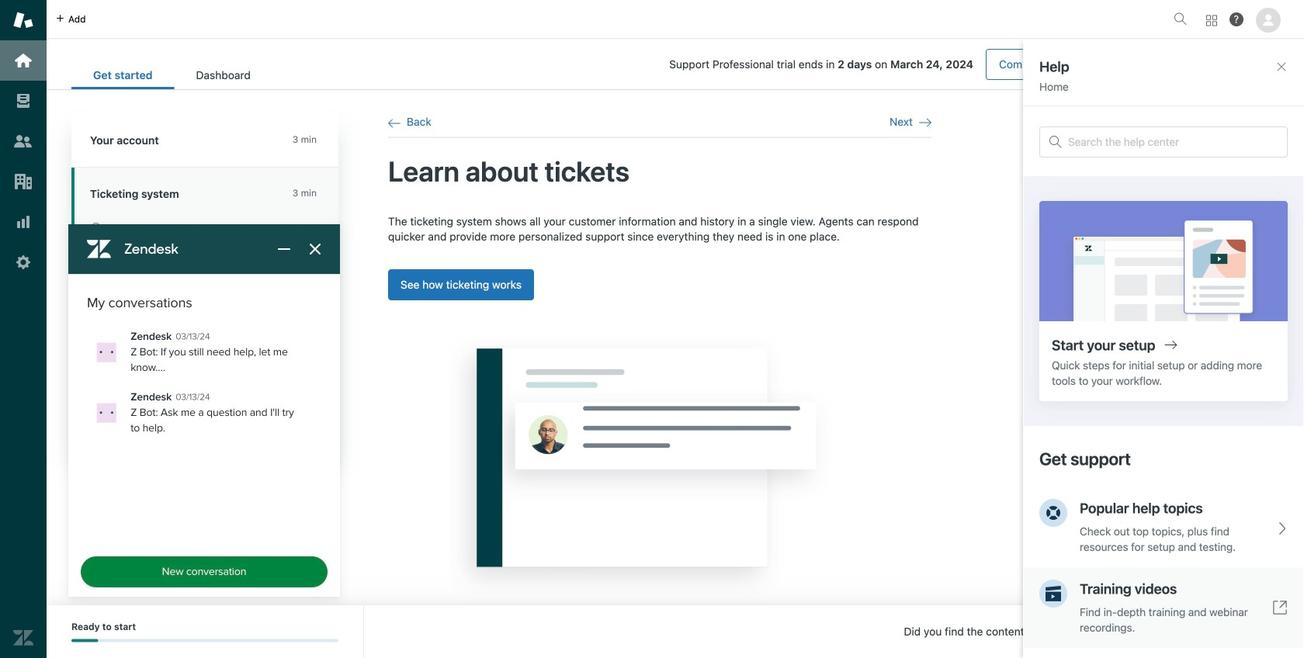 Task type: locate. For each thing, give the bounding box(es) containing it.
get help image
[[1230, 12, 1244, 26]]

heading
[[71, 114, 339, 168], [71, 287, 339, 340], [71, 340, 339, 394], [71, 394, 339, 451]]

get started image
[[13, 50, 33, 71]]

3 heading from the top
[[71, 340, 339, 394]]

progress bar
[[71, 640, 339, 643]]

tab list
[[71, 61, 273, 89]]

2 heading from the top
[[71, 287, 339, 340]]

customers image
[[13, 131, 33, 151]]

reporting image
[[13, 212, 33, 232]]

organizations image
[[13, 172, 33, 192]]

main element
[[0, 0, 47, 659]]

tab
[[174, 61, 273, 89]]

zendesk products image
[[1207, 15, 1218, 26]]

zendesk support image
[[13, 10, 33, 30]]

1 heading from the top
[[71, 114, 339, 168]]



Task type: describe. For each thing, give the bounding box(es) containing it.
4 heading from the top
[[71, 394, 339, 451]]

zendesk image
[[13, 628, 33, 649]]

March 24, 2024 text field
[[891, 58, 974, 71]]

views image
[[13, 91, 33, 111]]

admin image
[[13, 252, 33, 273]]



Task type: vqa. For each thing, say whether or not it's contained in the screenshot.
'Refresh Views Pane' image at the left of page
no



